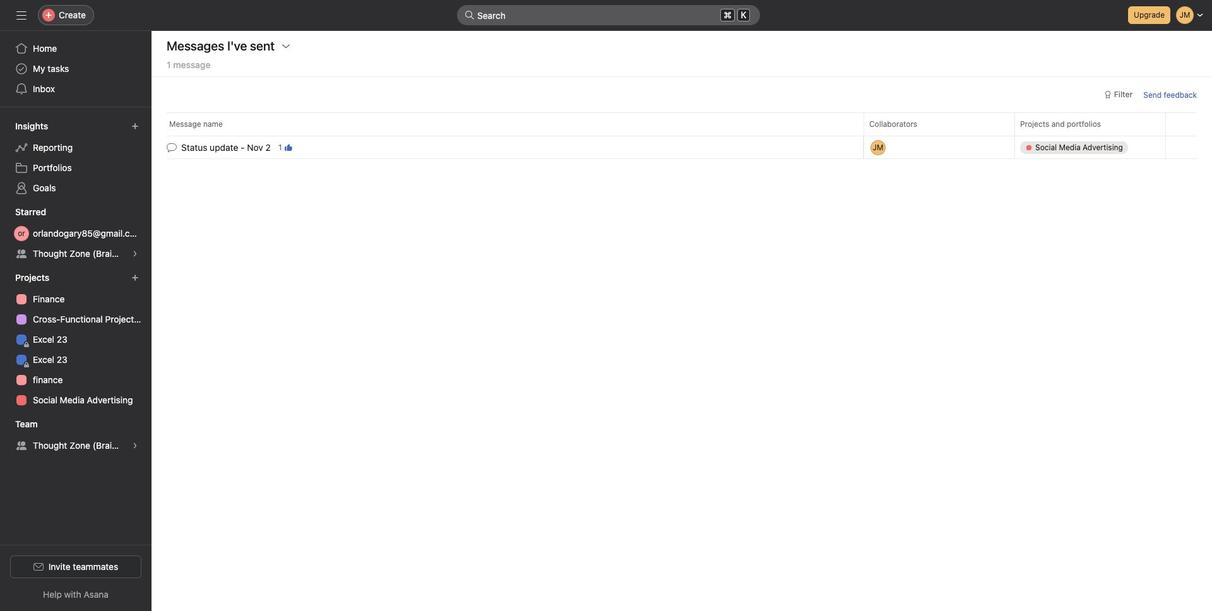 Task type: vqa. For each thing, say whether or not it's contained in the screenshot.
hide sidebar image
yes



Task type: describe. For each thing, give the bounding box(es) containing it.
teams element
[[0, 413, 152, 459]]

projects element
[[0, 267, 152, 413]]

starred element
[[0, 201, 152, 267]]

Search tasks, projects, and more text field
[[457, 5, 760, 25]]

1 column header from the left
[[167, 112, 868, 136]]

see details, thought zone (brainstorm space) image
[[131, 250, 139, 258]]

new insights image
[[131, 123, 139, 130]]

hide sidebar image
[[16, 10, 27, 20]]

insights element
[[0, 115, 152, 201]]



Task type: locate. For each thing, give the bounding box(es) containing it.
3 column header from the left
[[1015, 112, 1170, 136]]

1 like. you liked this task image
[[285, 144, 292, 151]]

global element
[[0, 31, 152, 107]]

None field
[[457, 5, 760, 25]]

actions image
[[281, 41, 291, 51]]

new project or portfolio image
[[131, 274, 139, 282]]

2 column header from the left
[[864, 112, 1019, 136]]

row
[[152, 112, 1213, 136], [152, 135, 1213, 160], [167, 135, 1198, 136]]

column header
[[167, 112, 868, 136], [864, 112, 1019, 136], [1015, 112, 1170, 136]]

see details, thought zone (brainstorm space) image
[[131, 442, 139, 450]]

cell
[[1015, 136, 1167, 159]]

prominent image
[[465, 10, 475, 20]]

conversation name for status update - nov 2 cell
[[152, 136, 864, 159]]



